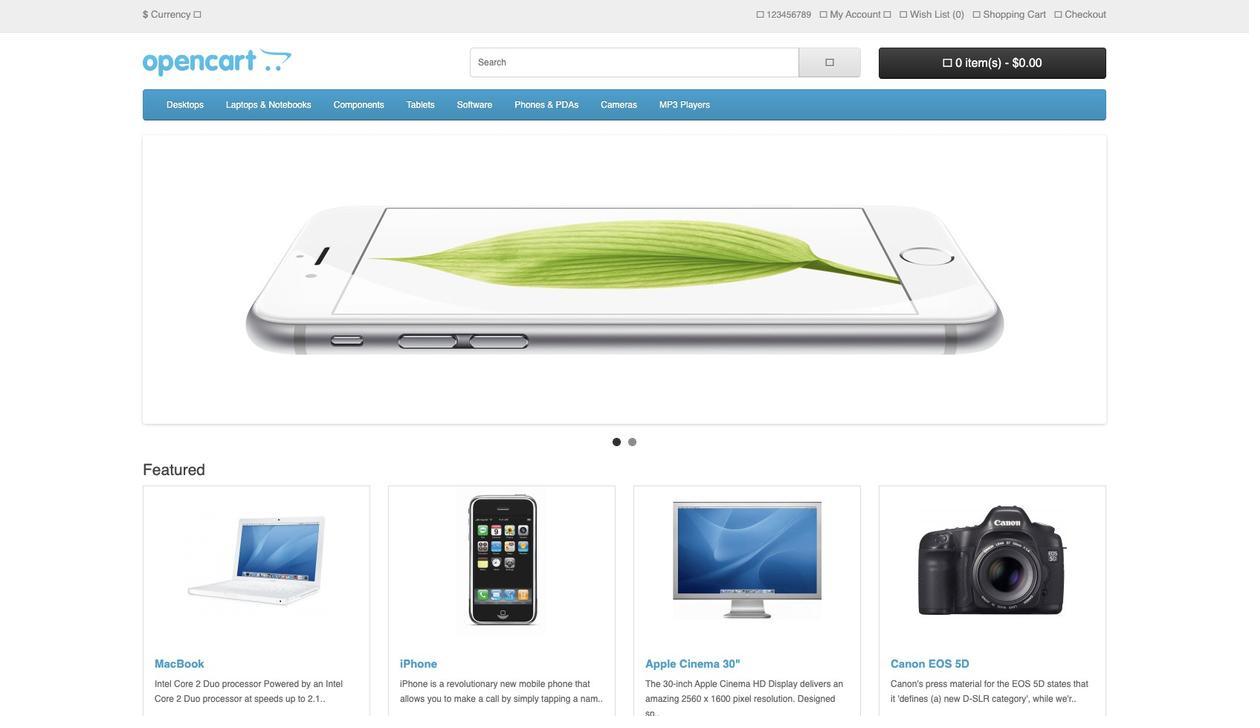 Task type: vqa. For each thing, say whether or not it's contained in the screenshot.
first 1 reviews from the top of the page
no



Task type: describe. For each thing, give the bounding box(es) containing it.
up
[[286, 694, 296, 704]]

tapping
[[541, 694, 571, 704]]

1 vertical spatial core
[[155, 694, 174, 704]]

to inside iphone is a revolutionary new mobile phone that allows you to make a call by simply tapping a nam..
[[444, 694, 452, 704]]

hd
[[753, 679, 766, 690]]

laptops & notebooks link
[[215, 90, 323, 120]]

shopping cart
[[984, 9, 1046, 20]]

apple cinema 30"
[[646, 658, 741, 670]]

canon's press material for the eos 5d states that it 'defines (a) new d-slr category', while we'r..
[[891, 679, 1089, 704]]

powered
[[264, 679, 299, 690]]

speeds
[[254, 694, 283, 704]]

1 intel from the left
[[155, 679, 172, 690]]

macbook image
[[182, 487, 331, 635]]

phones & pdas link
[[504, 90, 590, 120]]

phones
[[515, 100, 545, 110]]

(a)
[[931, 694, 942, 704]]

list
[[935, 9, 950, 20]]

$ currency
[[143, 9, 191, 20]]

designed
[[798, 694, 836, 704]]

by inside iphone is a revolutionary new mobile phone that allows you to make a call by simply tapping a nam..
[[502, 694, 511, 704]]

5d inside the canon's press material for the eos 5d states that it 'defines (a) new d-slr category', while we'r..
[[1034, 679, 1045, 690]]

pdas
[[556, 100, 579, 110]]

123456789
[[767, 10, 811, 20]]

by inside intel core 2 duo processor powered by an intel core 2 duo processor at speeds up to 2.1..
[[302, 679, 311, 690]]

2560
[[682, 694, 702, 704]]

cart
[[1028, 9, 1046, 20]]

for
[[984, 679, 995, 690]]

d-
[[963, 694, 973, 704]]

phones & pdas
[[515, 100, 579, 110]]

nam..
[[581, 694, 603, 704]]

call
[[486, 694, 499, 704]]

that inside iphone is a revolutionary new mobile phone that allows you to make a call by simply tapping a nam..
[[575, 679, 590, 690]]

0
[[956, 56, 962, 70]]

iphone 6 image
[[201, 138, 1049, 421]]

0 vertical spatial apple
[[646, 658, 677, 670]]

shopping cart image
[[973, 10, 981, 19]]

x
[[704, 694, 709, 704]]

notebooks
[[269, 100, 311, 110]]

'defines
[[898, 694, 928, 704]]

iphone image
[[428, 487, 576, 635]]

(0)
[[953, 9, 965, 20]]

caret down image
[[194, 10, 201, 19]]

search image
[[826, 57, 834, 68]]

pixel
[[733, 694, 752, 704]]

0 vertical spatial 5d
[[955, 658, 970, 670]]

shopping cart link
[[973, 9, 1046, 20]]

software
[[457, 100, 492, 110]]

the
[[646, 679, 661, 690]]

apple cinema 30" link
[[646, 658, 741, 670]]

an inside the 30-inch apple cinema hd display delivers an amazing 2560 x 1600 pixel resolution. designed sp..
[[834, 679, 843, 690]]

components link
[[323, 90, 396, 120]]

& for pdas
[[548, 100, 554, 110]]

to inside intel core 2 duo processor powered by an intel core 2 duo processor at speeds up to 2.1..
[[298, 694, 305, 704]]

shopping cart image
[[943, 57, 952, 69]]

cameras
[[601, 100, 637, 110]]

laptops
[[226, 100, 258, 110]]

1600
[[711, 694, 731, 704]]

mp3
[[660, 100, 678, 110]]

heart image
[[900, 10, 907, 19]]

new inside the canon's press material for the eos 5d states that it 'defines (a) new d-slr category', while we'r..
[[944, 694, 961, 704]]

an inside intel core 2 duo processor powered by an intel core 2 duo processor at speeds up to 2.1..
[[313, 679, 323, 690]]

0 item(s) - $0.00
[[952, 56, 1042, 70]]

macbook
[[155, 658, 204, 670]]

iphone for iphone is a revolutionary new mobile phone that allows you to make a call by simply tapping a nam..
[[400, 679, 428, 690]]

0 vertical spatial duo
[[203, 679, 220, 690]]

account
[[846, 9, 881, 20]]

desktops
[[167, 100, 204, 110]]

inch
[[676, 679, 693, 690]]

canon eos 5d
[[891, 658, 970, 670]]

desktops link
[[155, 90, 215, 120]]

slr
[[973, 694, 990, 704]]

cameras link
[[590, 90, 648, 120]]

0 item(s) - $0.00 button
[[879, 48, 1107, 79]]

iphone is a revolutionary new mobile phone that allows you to make a call by simply tapping a nam..
[[400, 679, 603, 704]]

press
[[926, 679, 948, 690]]

while
[[1033, 694, 1054, 704]]

checkout
[[1065, 9, 1107, 20]]

1 horizontal spatial a
[[478, 694, 483, 704]]

user image
[[820, 10, 828, 19]]

30-
[[663, 679, 676, 690]]

share image
[[1055, 10, 1062, 19]]

iphone link
[[400, 658, 437, 670]]

Search text field
[[470, 48, 800, 77]]



Task type: locate. For each thing, give the bounding box(es) containing it.
core down macbook
[[155, 694, 174, 704]]

5d up while
[[1034, 679, 1045, 690]]

0 horizontal spatial to
[[298, 694, 305, 704]]

an right delivers
[[834, 679, 843, 690]]

wish
[[910, 9, 932, 20]]

1 horizontal spatial by
[[502, 694, 511, 704]]

2 down macbook
[[196, 679, 201, 690]]

by right call
[[502, 694, 511, 704]]

1 horizontal spatial new
[[944, 694, 961, 704]]

it
[[891, 694, 895, 704]]

0 horizontal spatial duo
[[184, 694, 200, 704]]

&
[[260, 100, 266, 110], [548, 100, 554, 110]]

$
[[143, 9, 148, 20]]

1 horizontal spatial &
[[548, 100, 554, 110]]

components
[[334, 100, 384, 110]]

your store image
[[143, 48, 292, 77]]

caret down image
[[884, 10, 891, 19]]

canon's
[[891, 679, 923, 690]]

apple inside the 30-inch apple cinema hd display delivers an amazing 2560 x 1600 pixel resolution. designed sp..
[[695, 679, 717, 690]]

cinema up inch
[[680, 658, 720, 670]]

new inside iphone is a revolutionary new mobile phone that allows you to make a call by simply tapping a nam..
[[500, 679, 517, 690]]

new
[[500, 679, 517, 690], [944, 694, 961, 704]]

sp..
[[646, 709, 660, 716]]

mobile
[[519, 679, 545, 690]]

mp3 players
[[660, 100, 710, 110]]

& left pdas
[[548, 100, 554, 110]]

1 vertical spatial iphone
[[400, 679, 428, 690]]

iphone
[[400, 658, 437, 670], [400, 679, 428, 690]]

0 horizontal spatial eos
[[929, 658, 952, 670]]

software link
[[446, 90, 504, 120]]

cinema inside the 30-inch apple cinema hd display delivers an amazing 2560 x 1600 pixel resolution. designed sp..
[[720, 679, 751, 690]]

tablets link
[[396, 90, 446, 120]]

canon
[[891, 658, 926, 670]]

1 vertical spatial 5d
[[1034, 679, 1045, 690]]

to right you
[[444, 694, 452, 704]]

at
[[244, 694, 252, 704]]

1 vertical spatial 2
[[177, 694, 181, 704]]

0 horizontal spatial new
[[500, 679, 517, 690]]

a right is
[[439, 679, 444, 690]]

resolution.
[[754, 694, 795, 704]]

1 vertical spatial processor
[[203, 694, 242, 704]]

tablets
[[407, 100, 435, 110]]

cinema
[[680, 658, 720, 670], [720, 679, 751, 690]]

5d
[[955, 658, 970, 670], [1034, 679, 1045, 690]]

0 vertical spatial new
[[500, 679, 517, 690]]

1 vertical spatial duo
[[184, 694, 200, 704]]

0 horizontal spatial 2
[[177, 694, 181, 704]]

core down macbook link
[[174, 679, 193, 690]]

canon eos 5d link
[[891, 658, 970, 670]]

my
[[830, 9, 843, 20]]

1 horizontal spatial 5d
[[1034, 679, 1045, 690]]

item(s)
[[966, 56, 1002, 70]]

$0.00
[[1013, 56, 1042, 70]]

1 horizontal spatial intel
[[326, 679, 343, 690]]

my account
[[830, 9, 881, 20]]

checkout link
[[1055, 9, 1107, 20]]

apple
[[646, 658, 677, 670], [695, 679, 717, 690]]

intel core 2 duo processor powered by an intel core 2 duo processor at speeds up to 2.1..
[[155, 679, 343, 704]]

an up 2.1..
[[313, 679, 323, 690]]

apple cinema 30" image
[[673, 487, 822, 635]]

1 horizontal spatial eos
[[1012, 679, 1031, 690]]

shopping
[[984, 9, 1025, 20]]

allows
[[400, 694, 425, 704]]

1 horizontal spatial duo
[[203, 679, 220, 690]]

phone
[[548, 679, 573, 690]]

0 horizontal spatial intel
[[155, 679, 172, 690]]

that up "we'r.."
[[1074, 679, 1089, 690]]

iphone inside iphone is a revolutionary new mobile phone that allows you to make a call by simply tapping a nam..
[[400, 679, 428, 690]]

revolutionary
[[447, 679, 498, 690]]

display
[[769, 679, 798, 690]]

2 down macbook link
[[177, 694, 181, 704]]

2 iphone from the top
[[400, 679, 428, 690]]

is
[[430, 679, 437, 690]]

1 an from the left
[[313, 679, 323, 690]]

0 horizontal spatial a
[[439, 679, 444, 690]]

2
[[196, 679, 201, 690], [177, 694, 181, 704]]

duo
[[203, 679, 220, 690], [184, 694, 200, 704]]

0 horizontal spatial apple
[[646, 658, 677, 670]]

1 horizontal spatial to
[[444, 694, 452, 704]]

wish list (0)
[[910, 9, 965, 20]]

material
[[950, 679, 982, 690]]

mp3 players link
[[648, 90, 721, 120]]

intel right powered
[[326, 679, 343, 690]]

new left d-
[[944, 694, 961, 704]]

canon eos 5d image
[[918, 487, 1067, 635]]

to right up
[[298, 694, 305, 704]]

1 vertical spatial by
[[502, 694, 511, 704]]

1 that from the left
[[575, 679, 590, 690]]

by up 2.1..
[[302, 679, 311, 690]]

the 30-inch apple cinema hd display delivers an amazing 2560 x 1600 pixel resolution. designed sp..
[[646, 679, 843, 716]]

0 horizontal spatial by
[[302, 679, 311, 690]]

& for notebooks
[[260, 100, 266, 110]]

processor up at at left bottom
[[222, 679, 261, 690]]

1 horizontal spatial apple
[[695, 679, 717, 690]]

eos
[[929, 658, 952, 670], [1012, 679, 1031, 690]]

1 to from the left
[[298, 694, 305, 704]]

to
[[298, 694, 305, 704], [444, 694, 452, 704]]

apple up 'x'
[[695, 679, 717, 690]]

an
[[313, 679, 323, 690], [834, 679, 843, 690]]

0 horizontal spatial an
[[313, 679, 323, 690]]

eos up category',
[[1012, 679, 1031, 690]]

simply
[[514, 694, 539, 704]]

2 to from the left
[[444, 694, 452, 704]]

& right laptops
[[260, 100, 266, 110]]

core
[[174, 679, 193, 690], [155, 694, 174, 704]]

5d up material at the bottom right
[[955, 658, 970, 670]]

my account link
[[820, 9, 891, 20]]

new up simply
[[500, 679, 517, 690]]

2 & from the left
[[548, 100, 554, 110]]

phone image
[[757, 10, 764, 19]]

0 horizontal spatial 5d
[[955, 658, 970, 670]]

0 vertical spatial eos
[[929, 658, 952, 670]]

0 vertical spatial by
[[302, 679, 311, 690]]

wish list (0) link
[[900, 9, 965, 20]]

2.1..
[[308, 694, 325, 704]]

intel
[[155, 679, 172, 690], [326, 679, 343, 690]]

that up nam..
[[575, 679, 590, 690]]

a left nam..
[[573, 694, 578, 704]]

make
[[454, 694, 476, 704]]

a
[[439, 679, 444, 690], [478, 694, 483, 704], [573, 694, 578, 704]]

1 vertical spatial eos
[[1012, 679, 1031, 690]]

2 that from the left
[[1074, 679, 1089, 690]]

0 vertical spatial cinema
[[680, 658, 720, 670]]

eos inside the canon's press material for the eos 5d states that it 'defines (a) new d-slr category', while we'r..
[[1012, 679, 1031, 690]]

currency
[[151, 9, 191, 20]]

eos up press
[[929, 658, 952, 670]]

that inside the canon's press material for the eos 5d states that it 'defines (a) new d-slr category', while we'r..
[[1074, 679, 1089, 690]]

iphone up is
[[400, 658, 437, 670]]

players
[[680, 100, 710, 110]]

by
[[302, 679, 311, 690], [502, 694, 511, 704]]

the
[[997, 679, 1010, 690]]

states
[[1047, 679, 1071, 690]]

0 horizontal spatial &
[[260, 100, 266, 110]]

30"
[[723, 658, 741, 670]]

you
[[427, 694, 442, 704]]

2 an from the left
[[834, 679, 843, 690]]

0 vertical spatial processor
[[222, 679, 261, 690]]

cinema up pixel
[[720, 679, 751, 690]]

0 horizontal spatial that
[[575, 679, 590, 690]]

intel down macbook
[[155, 679, 172, 690]]

2 horizontal spatial a
[[573, 694, 578, 704]]

-
[[1005, 56, 1009, 70]]

a left call
[[478, 694, 483, 704]]

that
[[575, 679, 590, 690], [1074, 679, 1089, 690]]

1 vertical spatial new
[[944, 694, 961, 704]]

1 vertical spatial apple
[[695, 679, 717, 690]]

1 horizontal spatial that
[[1074, 679, 1089, 690]]

1 iphone from the top
[[400, 658, 437, 670]]

0 vertical spatial iphone
[[400, 658, 437, 670]]

0 vertical spatial 2
[[196, 679, 201, 690]]

iphone up the allows
[[400, 679, 428, 690]]

laptops & notebooks
[[226, 100, 311, 110]]

1 vertical spatial cinema
[[720, 679, 751, 690]]

amazing
[[646, 694, 679, 704]]

0 vertical spatial core
[[174, 679, 193, 690]]

1 horizontal spatial 2
[[196, 679, 201, 690]]

macbook link
[[155, 658, 204, 670]]

delivers
[[800, 679, 831, 690]]

1 & from the left
[[260, 100, 266, 110]]

iphone for iphone
[[400, 658, 437, 670]]

processor left at at left bottom
[[203, 694, 242, 704]]

category',
[[992, 694, 1031, 704]]

1 horizontal spatial an
[[834, 679, 843, 690]]

we'r..
[[1056, 694, 1077, 704]]

apple up the
[[646, 658, 677, 670]]

2 intel from the left
[[326, 679, 343, 690]]

featured
[[143, 461, 205, 479]]



